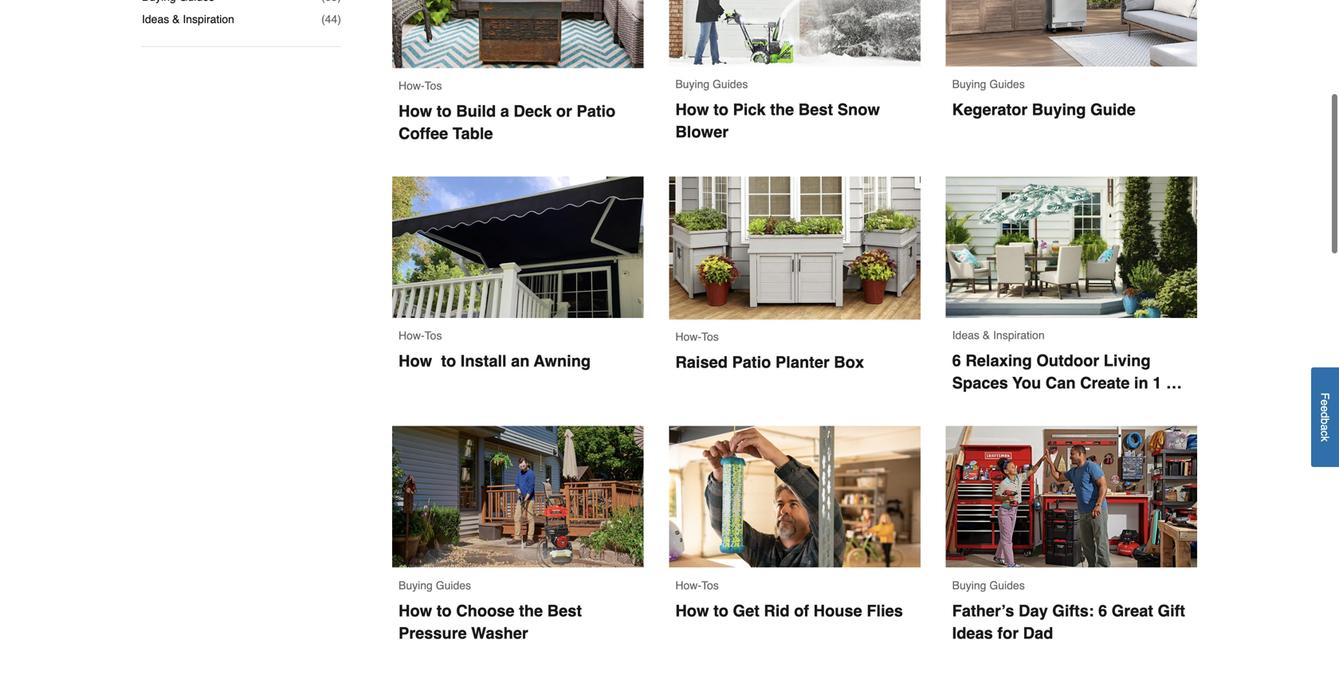 Task type: locate. For each thing, give the bounding box(es) containing it.
0 vertical spatial ideas
[[142, 13, 169, 26]]

the for pick
[[770, 101, 794, 119]]

1 vertical spatial ideas
[[952, 329, 980, 342]]

0 horizontal spatial best
[[547, 602, 582, 620]]

how left install
[[399, 352, 432, 370]]

to for get
[[714, 602, 729, 620]]

patio inside the how to build a deck or patio coffee table
[[577, 102, 616, 120]]

flies
[[867, 602, 903, 620]]

how inside how to pick the best snow blower
[[676, 101, 709, 119]]

buying guides up pressure at the bottom left of page
[[399, 579, 471, 592]]

planter
[[776, 353, 830, 372]]

best for pick
[[799, 101, 833, 119]]

best for choose
[[547, 602, 582, 620]]

gift
[[1158, 602, 1185, 620]]

raised
[[676, 353, 728, 372]]

best inside how to choose the best pressure washer
[[547, 602, 582, 620]]

how to get rid of house flies
[[676, 602, 903, 620]]

0 horizontal spatial inspiration
[[183, 13, 234, 26]]

1 horizontal spatial a
[[1319, 425, 1332, 431]]

guides for pick
[[713, 78, 748, 91]]

1 vertical spatial 6
[[1099, 602, 1108, 620]]

to for build
[[437, 102, 452, 120]]

0 horizontal spatial ideas & inspiration
[[142, 13, 234, 26]]

get
[[733, 602, 760, 620]]

to left pick
[[714, 101, 729, 119]]

tos for how to build a deck or patio coffee table
[[425, 79, 442, 92]]

1 vertical spatial patio
[[732, 353, 771, 372]]

best inside how to pick the best snow blower
[[799, 101, 833, 119]]

1 vertical spatial &
[[983, 329, 990, 342]]

the
[[770, 101, 794, 119], [519, 602, 543, 620]]

0 vertical spatial 6
[[952, 352, 961, 370]]

ideas
[[142, 13, 169, 26], [952, 329, 980, 342], [952, 624, 993, 642]]

best left snow
[[799, 101, 833, 119]]

buying guides for kegerator buying guide
[[952, 78, 1025, 91]]

0 vertical spatial &
[[172, 13, 180, 26]]

father's
[[952, 602, 1014, 620]]

6 right gifts:
[[1099, 602, 1108, 620]]

to
[[714, 101, 729, 119], [437, 102, 452, 120], [441, 352, 456, 370], [437, 602, 452, 620], [714, 602, 729, 620]]

how for how  to install an awning
[[399, 352, 432, 370]]

the inside how to choose the best pressure washer
[[519, 602, 543, 620]]

the inside how to pick the best snow blower
[[770, 101, 794, 119]]

best right choose
[[547, 602, 582, 620]]

spaces
[[952, 374, 1008, 392]]

to for install
[[441, 352, 456, 370]]

how up coffee
[[399, 102, 432, 120]]

how up pressure at the bottom left of page
[[399, 602, 432, 620]]

to up coffee
[[437, 102, 452, 120]]

1 vertical spatial inspiration
[[993, 329, 1045, 342]]

a up k
[[1319, 425, 1332, 431]]

tos for how to get rid of house flies
[[702, 579, 719, 592]]

dad
[[1023, 624, 1053, 642]]

b
[[1319, 418, 1332, 425]]

1 e from the top
[[1319, 400, 1332, 406]]

0 vertical spatial a
[[500, 102, 509, 120]]

1 vertical spatial ideas & inspiration
[[952, 329, 1045, 342]]

ideas & inspiration
[[142, 13, 234, 26], [952, 329, 1045, 342]]

1 horizontal spatial inspiration
[[993, 329, 1045, 342]]

1 horizontal spatial 6
[[1099, 602, 1108, 620]]

1 vertical spatial a
[[1319, 425, 1332, 431]]

buying up 'father's' at the right bottom
[[952, 579, 987, 592]]

guides for choose
[[436, 579, 471, 592]]

tos for how  to install an awning
[[425, 329, 442, 342]]

pressure
[[399, 624, 467, 642]]

in
[[1134, 374, 1149, 392]]

how  to install an awning
[[399, 352, 591, 370]]

guides up kegerator
[[990, 78, 1025, 91]]

1 horizontal spatial ideas & inspiration
[[952, 329, 1045, 342]]

for
[[998, 624, 1019, 642]]

0 horizontal spatial patio
[[577, 102, 616, 120]]

0 horizontal spatial the
[[519, 602, 543, 620]]

guides up 'father's' at the right bottom
[[990, 579, 1025, 592]]

to up pressure at the bottom left of page
[[437, 602, 452, 620]]

buying
[[676, 78, 710, 91], [952, 78, 987, 91], [1032, 101, 1086, 119], [399, 579, 433, 592], [952, 579, 987, 592]]

outdoor
[[1037, 352, 1100, 370]]

6 inside 6 relaxing outdoor living spaces you can create in 1 weekend
[[952, 352, 961, 370]]

how to build a deck or patio coffee table
[[399, 102, 620, 143]]

guides
[[713, 78, 748, 91], [990, 78, 1025, 91], [436, 579, 471, 592], [990, 579, 1025, 592]]

buying up kegerator
[[952, 78, 987, 91]]

snow
[[838, 101, 880, 119]]

how
[[676, 101, 709, 119], [399, 102, 432, 120], [399, 352, 432, 370], [399, 602, 432, 620], [676, 602, 709, 620]]

a man using a red and black craftsman gas pressure washer to clean a concrete pad next to a deck. image
[[392, 426, 644, 568]]

guides up pick
[[713, 78, 748, 91]]

how inside how to choose the best pressure washer
[[399, 602, 432, 620]]

buying guides up kegerator
[[952, 78, 1025, 91]]

guides up choose
[[436, 579, 471, 592]]

how-tos for how to get rid of house flies
[[676, 579, 719, 592]]

0 vertical spatial the
[[770, 101, 794, 119]]

1 vertical spatial the
[[519, 602, 543, 620]]

0 horizontal spatial 6
[[952, 352, 961, 370]]

choose
[[456, 602, 515, 620]]

inspiration
[[183, 13, 234, 26], [993, 329, 1045, 342]]

buying guides
[[676, 78, 748, 91], [952, 78, 1025, 91], [399, 579, 471, 592], [952, 579, 1025, 592]]

inspiration for (
[[183, 13, 234, 26]]

a dark blue retractable awning shading a home deck. image
[[392, 176, 644, 318]]

create
[[1080, 374, 1130, 392]]

to left install
[[441, 352, 456, 370]]

how for how to build a deck or patio coffee table
[[399, 102, 432, 120]]

0 horizontal spatial &
[[172, 13, 180, 26]]

day
[[1019, 602, 1048, 620]]

2 e from the top
[[1319, 406, 1332, 412]]

ideas inside the father's day gifts: 6 great gift ideas for dad
[[952, 624, 993, 642]]

to inside the how to build a deck or patio coffee table
[[437, 102, 452, 120]]

how for how to choose the best pressure washer
[[399, 602, 432, 620]]

buying guides for how to choose the best pressure washer
[[399, 579, 471, 592]]

build
[[456, 102, 496, 120]]

patio
[[577, 102, 616, 120], [732, 353, 771, 372]]

how up "blower"
[[676, 101, 709, 119]]

2 vertical spatial ideas
[[952, 624, 993, 642]]

buying for how to pick the best snow blower
[[676, 78, 710, 91]]

to inside how to choose the best pressure washer
[[437, 602, 452, 620]]

& for (
[[172, 13, 180, 26]]

buying up "blower"
[[676, 78, 710, 91]]

0 vertical spatial patio
[[577, 102, 616, 120]]

tos
[[425, 79, 442, 92], [425, 329, 442, 342], [702, 331, 719, 343], [702, 579, 719, 592]]

1 vertical spatial best
[[547, 602, 582, 620]]

buying guides up pick
[[676, 78, 748, 91]]

0 horizontal spatial a
[[500, 102, 509, 120]]

how-
[[399, 79, 425, 92], [399, 329, 425, 342], [676, 331, 702, 343], [676, 579, 702, 592]]

a man hanging a fly trap in a garage. image
[[669, 426, 921, 568]]

to for choose
[[437, 602, 452, 620]]

e up b
[[1319, 406, 1332, 412]]

to left get
[[714, 602, 729, 620]]

buying up pressure at the bottom left of page
[[399, 579, 433, 592]]

buying guides for how to pick the best snow blower
[[676, 78, 748, 91]]

1 horizontal spatial best
[[799, 101, 833, 119]]

you
[[1013, 374, 1041, 392]]

raised patio planter box
[[676, 353, 864, 372]]

a left deck
[[500, 102, 509, 120]]

the right pick
[[770, 101, 794, 119]]

living
[[1104, 352, 1151, 370]]

inspiration for 6 relaxing outdoor living spaces you can create in 1 weekend
[[993, 329, 1045, 342]]

buying guides up 'father's' at the right bottom
[[952, 579, 1025, 592]]

how to pick the best snow blower
[[676, 101, 885, 141]]

an outdoor patio table and floral umbrella on a gray platform deck. image
[[946, 176, 1197, 318]]

awning
[[534, 352, 591, 370]]

c
[[1319, 431, 1332, 436]]

how-tos
[[399, 79, 442, 92], [399, 329, 442, 342], [676, 331, 719, 343], [676, 579, 719, 592]]

patio right or
[[577, 102, 616, 120]]

best
[[799, 101, 833, 119], [547, 602, 582, 620]]

1 horizontal spatial the
[[770, 101, 794, 119]]

how left get
[[676, 602, 709, 620]]

how- for how to get rid of house flies
[[676, 579, 702, 592]]

to inside how to pick the best snow blower
[[714, 101, 729, 119]]

0 vertical spatial ideas & inspiration
[[142, 13, 234, 26]]

0 vertical spatial best
[[799, 101, 833, 119]]

the up washer
[[519, 602, 543, 620]]

1 horizontal spatial &
[[983, 329, 990, 342]]

how inside the how to build a deck or patio coffee table
[[399, 102, 432, 120]]

(
[[321, 13, 325, 26]]

how- for raised patio planter box
[[676, 331, 702, 343]]

ideas & inspiration for 6 relaxing outdoor living spaces you can create in 1 weekend
[[952, 329, 1045, 342]]

raised planter box with storage image
[[669, 176, 921, 319]]

a
[[500, 102, 509, 120], [1319, 425, 1332, 431]]

&
[[172, 13, 180, 26], [983, 329, 990, 342]]

0 vertical spatial inspiration
[[183, 13, 234, 26]]

a man using a snow blower to clear the driveway. image
[[669, 0, 921, 67]]

6 up spaces at the right bottom of page
[[952, 352, 961, 370]]

box
[[834, 353, 864, 372]]

& for 6 relaxing outdoor living spaces you can create in 1 weekend
[[983, 329, 990, 342]]

washer
[[471, 624, 528, 642]]

f e e d b a c k
[[1319, 393, 1332, 442]]

e up "d"
[[1319, 400, 1332, 406]]

6
[[952, 352, 961, 370], [1099, 602, 1108, 620]]

patio right raised
[[732, 353, 771, 372]]

an outdoor patio with oak cabinets, gray outdoor furniture and a stainless steel kegerator. image
[[946, 0, 1197, 67]]

e
[[1319, 400, 1332, 406], [1319, 406, 1332, 412]]

6 relaxing outdoor living spaces you can create in 1 weekend
[[952, 352, 1166, 415]]



Task type: vqa. For each thing, say whether or not it's contained in the screenshot.
relaxing
yes



Task type: describe. For each thing, give the bounding box(es) containing it.
an
[[511, 352, 530, 370]]

tos for raised patio planter box
[[702, 331, 719, 343]]

how for how to pick the best snow blower
[[676, 101, 709, 119]]

how to choose the best pressure washer
[[399, 602, 586, 642]]

table
[[453, 124, 493, 143]]

a distressed-finish patio coffee table on a patio in front of outdoor furniture. image
[[392, 0, 644, 68]]

6 inside the father's day gifts: 6 great gift ideas for dad
[[1099, 602, 1108, 620]]

of
[[794, 602, 809, 620]]

or
[[556, 102, 572, 120]]

44
[[325, 13, 338, 26]]

guides for guide
[[990, 78, 1025, 91]]

house
[[814, 602, 862, 620]]

weekend
[[952, 396, 1022, 415]]

gifts:
[[1053, 602, 1094, 620]]

d
[[1319, 412, 1332, 418]]

guides for gifts:
[[990, 579, 1025, 592]]

how- for how to build a deck or patio coffee table
[[399, 79, 425, 92]]

( 44 )
[[321, 13, 341, 26]]

how-tos for how to build a deck or patio coffee table
[[399, 79, 442, 92]]

kegerator buying guide
[[952, 101, 1136, 119]]

kegerator
[[952, 101, 1028, 119]]

a man and a girl high-fiving in a workshop with craftsman tools and tool boxes in the background. image
[[946, 426, 1197, 568]]

install
[[461, 352, 507, 370]]

ideas for (
[[142, 13, 169, 26]]

f e e d b a c k button
[[1311, 368, 1339, 467]]

buying left guide
[[1032, 101, 1086, 119]]

blower
[[676, 123, 729, 141]]

buying guides for father's day gifts: 6 great gift ideas for dad
[[952, 579, 1025, 592]]

f
[[1319, 393, 1332, 400]]

pick
[[733, 101, 766, 119]]

the for choose
[[519, 602, 543, 620]]

father's day gifts: 6 great gift ideas for dad
[[952, 602, 1190, 642]]

can
[[1046, 374, 1076, 392]]

a inside the how to build a deck or patio coffee table
[[500, 102, 509, 120]]

relaxing
[[966, 352, 1032, 370]]

deck
[[514, 102, 552, 120]]

ideas & inspiration for (
[[142, 13, 234, 26]]

great
[[1112, 602, 1154, 620]]

to for pick
[[714, 101, 729, 119]]

a inside button
[[1319, 425, 1332, 431]]

buying for kegerator buying guide
[[952, 78, 987, 91]]

1 horizontal spatial patio
[[732, 353, 771, 372]]

)
[[338, 13, 341, 26]]

how-tos for how  to install an awning
[[399, 329, 442, 342]]

guide
[[1091, 101, 1136, 119]]

coffee
[[399, 124, 448, 143]]

ideas for 6 relaxing outdoor living spaces you can create in 1 weekend
[[952, 329, 980, 342]]

how-tos for raised patio planter box
[[676, 331, 719, 343]]

k
[[1319, 436, 1332, 442]]

buying for how to choose the best pressure washer
[[399, 579, 433, 592]]

how- for how  to install an awning
[[399, 329, 425, 342]]

1
[[1153, 374, 1162, 392]]

rid
[[764, 602, 790, 620]]

how for how to get rid of house flies
[[676, 602, 709, 620]]

buying for father's day gifts: 6 great gift ideas for dad
[[952, 579, 987, 592]]



